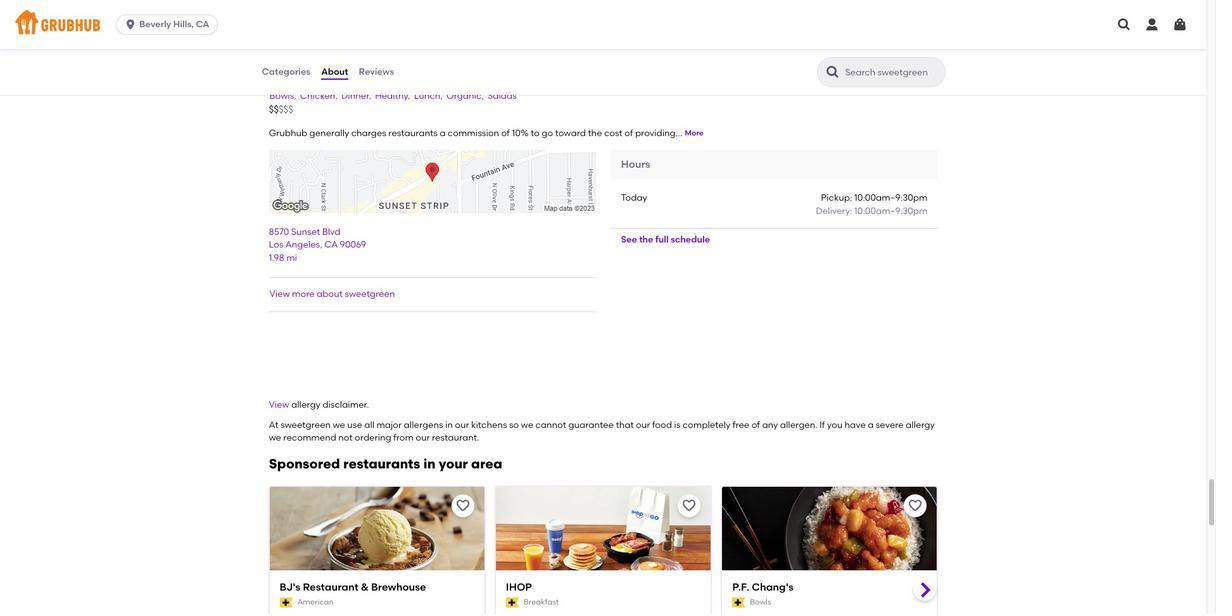Task type: locate. For each thing, give the bounding box(es) containing it.
chicken,
[[300, 90, 338, 101]]

chang's
[[752, 581, 794, 594]]

svg image
[[1117, 17, 1132, 32], [1173, 17, 1188, 32]]

view
[[270, 289, 290, 300], [269, 400, 289, 410]]

allergy right view link
[[292, 400, 321, 410]]

10:00am–9:30pm right pickup:
[[855, 193, 928, 204]]

save this restaurant image for bj's restaurant & brewhouse
[[456, 498, 471, 514]]

beverly hills, ca
[[139, 19, 209, 30]]

1 vertical spatial 10:00am–9:30pm
[[855, 206, 928, 217]]

subscription pass image down ihop
[[506, 598, 519, 608]]

view for view more about sweetgreen
[[270, 289, 290, 300]]

cost
[[605, 128, 623, 139]]

0 horizontal spatial of
[[502, 128, 510, 139]]

2 svg image from the left
[[1173, 17, 1188, 32]]

our
[[455, 420, 469, 431], [636, 420, 650, 431], [416, 433, 430, 444]]

ihop link
[[506, 581, 701, 595]]

8570 sunset blvd los angeles , ca 90069 1.98 mi
[[269, 227, 366, 263]]

your
[[439, 456, 468, 472]]

we up not
[[333, 420, 345, 431]]

restaurants down ordering on the left bottom
[[344, 456, 420, 472]]

view left more
[[270, 289, 290, 300]]

0 horizontal spatial a
[[440, 128, 446, 139]]

allergy right severe
[[906, 420, 935, 431]]

1 horizontal spatial save this restaurant button
[[678, 495, 701, 517]]

our down allergens
[[416, 433, 430, 444]]

save this restaurant image
[[456, 498, 471, 514], [682, 498, 697, 514]]

view up at
[[269, 400, 289, 410]]

90069
[[340, 240, 366, 251]]

bowls, chicken, dinner, healthy, lunch, organic, salads
[[270, 90, 517, 101]]

sponsored restaurants in your area
[[269, 456, 503, 472]]

a left commission
[[440, 128, 446, 139]]

subscription pass image
[[506, 598, 519, 608], [733, 598, 745, 608]]

1 vertical spatial view
[[269, 400, 289, 410]]

save this restaurant image
[[908, 498, 924, 514]]

0 horizontal spatial save this restaurant button
[[452, 495, 475, 517]]

of left 10%
[[502, 128, 510, 139]]

from
[[394, 433, 414, 444]]

in up restaurant.
[[445, 420, 453, 431]]

save this restaurant button for chang's
[[905, 495, 927, 517]]

subscription pass image for ihop
[[506, 598, 519, 608]]

reviews
[[359, 66, 394, 77]]

view link
[[269, 400, 289, 410]]

hours
[[621, 158, 651, 170]]

2 horizontal spatial of
[[752, 420, 760, 431]]

1 vertical spatial the
[[640, 234, 654, 245]]

the inside button
[[640, 234, 654, 245]]

0 vertical spatial view
[[270, 289, 290, 300]]

1 horizontal spatial the
[[640, 234, 654, 245]]

a right have
[[868, 420, 874, 431]]

disclaimer.
[[323, 400, 369, 410]]

0 vertical spatial in
[[445, 420, 453, 431]]

charges
[[351, 128, 387, 139]]

Search sweetgreen search field
[[844, 67, 941, 79]]

1 horizontal spatial save this restaurant image
[[682, 498, 697, 514]]

a
[[440, 128, 446, 139], [868, 420, 874, 431]]

1 vertical spatial allergy
[[906, 420, 935, 431]]

so
[[509, 420, 519, 431]]

los
[[269, 240, 284, 251]]

lunch,
[[414, 90, 443, 101]]

2 vertical spatial sweetgreen
[[281, 420, 331, 431]]

free
[[733, 420, 750, 431]]

svg image
[[1145, 17, 1160, 32], [124, 18, 137, 31]]

2 horizontal spatial save this restaurant button
[[905, 495, 927, 517]]

bj's restaurant & brewhouse logo image
[[270, 487, 485, 593]]

1 subscription pass image from the left
[[506, 598, 519, 608]]

ihop
[[506, 581, 532, 594]]

0 vertical spatial 10:00am–9:30pm
[[855, 193, 928, 204]]

ca right hills, on the top of the page
[[196, 19, 209, 30]]

today
[[621, 193, 648, 204]]

sweetgreen up chicken,
[[269, 67, 358, 85]]

our up restaurant.
[[455, 420, 469, 431]]

10:00am–9:30pm right delivery:
[[855, 206, 928, 217]]

we
[[333, 420, 345, 431], [521, 420, 534, 431], [269, 433, 281, 444]]

of
[[502, 128, 510, 139], [625, 128, 633, 139], [752, 420, 760, 431]]

our right that
[[636, 420, 650, 431]]

0 vertical spatial ca
[[196, 19, 209, 30]]

bowls, button
[[269, 89, 297, 103]]

ca inside 8570 sunset blvd los angeles , ca 90069 1.98 mi
[[325, 240, 338, 251]]

the left cost
[[588, 128, 602, 139]]

p.f. chang's
[[733, 581, 794, 594]]

subscription pass image down p.f.
[[733, 598, 745, 608]]

0 horizontal spatial save this restaurant image
[[456, 498, 471, 514]]

of left any
[[752, 420, 760, 431]]

&
[[361, 581, 369, 594]]

3 save this restaurant button from the left
[[905, 495, 927, 517]]

1 vertical spatial in
[[424, 456, 436, 472]]

1 vertical spatial a
[[868, 420, 874, 431]]

0 horizontal spatial allergy
[[292, 400, 321, 410]]

1 horizontal spatial svg image
[[1173, 17, 1188, 32]]

in
[[445, 420, 453, 431], [424, 456, 436, 472]]

$$
[[269, 104, 279, 115]]

0 horizontal spatial subscription pass image
[[506, 598, 519, 608]]

american
[[298, 598, 334, 607]]

0 horizontal spatial ca
[[196, 19, 209, 30]]

sponsored
[[269, 456, 340, 472]]

go
[[542, 128, 553, 139]]

ca right ,
[[325, 240, 338, 251]]

of inside at sweetgreen we use all major allergens in our kitchens so we cannot guarantee that our food is completely free of any allergen. if you have a severe allergy we recommend not ordering from our restaurant.
[[752, 420, 760, 431]]

1 horizontal spatial ca
[[325, 240, 338, 251]]

that
[[616, 420, 634, 431]]

restaurants down the lunch, button
[[389, 128, 438, 139]]

we right so
[[521, 420, 534, 431]]

1 horizontal spatial in
[[445, 420, 453, 431]]

1 vertical spatial ca
[[325, 240, 338, 251]]

1 horizontal spatial subscription pass image
[[733, 598, 745, 608]]

view for view allergy disclaimer.
[[269, 400, 289, 410]]

1 save this restaurant button from the left
[[452, 495, 475, 517]]

we down at
[[269, 433, 281, 444]]

0 horizontal spatial our
[[416, 433, 430, 444]]

$$$$$
[[269, 104, 293, 115]]

sweetgreen up recommend
[[281, 420, 331, 431]]

sweetgreen inside at sweetgreen we use all major allergens in our kitchens so we cannot guarantee that our food is completely free of any allergen. if you have a severe allergy we recommend not ordering from our restaurant.
[[281, 420, 331, 431]]

bj's
[[280, 581, 301, 594]]

about button
[[321, 49, 349, 95]]

of right cost
[[625, 128, 633, 139]]

bowls
[[751, 598, 772, 607]]

2 horizontal spatial our
[[636, 420, 650, 431]]

allergy
[[292, 400, 321, 410], [906, 420, 935, 431]]

more
[[292, 289, 315, 300]]

sunset
[[291, 227, 320, 238]]

0 horizontal spatial in
[[424, 456, 436, 472]]

2 save this restaurant image from the left
[[682, 498, 697, 514]]

save this restaurant button
[[452, 495, 475, 517], [678, 495, 701, 517], [905, 495, 927, 517]]

8570
[[269, 227, 289, 238]]

0 horizontal spatial svg image
[[1117, 17, 1132, 32]]

...
[[676, 128, 683, 139]]

delivery:
[[816, 206, 853, 217]]

info
[[408, 67, 438, 85]]

more
[[685, 129, 704, 138]]

restaurants
[[389, 128, 438, 139], [344, 456, 420, 472]]

10:00am–9:30pm
[[855, 193, 928, 204], [855, 206, 928, 217]]

sweetgreen right the 'about'
[[345, 289, 395, 300]]

0 vertical spatial a
[[440, 128, 446, 139]]

0 vertical spatial allergy
[[292, 400, 321, 410]]

a inside at sweetgreen we use all major allergens in our kitchens so we cannot guarantee that our food is completely free of any allergen. if you have a severe allergy we recommend not ordering from our restaurant.
[[868, 420, 874, 431]]

the left the full on the right of the page
[[640, 234, 654, 245]]

svg image inside beverly hills, ca button
[[124, 18, 137, 31]]

2 save this restaurant button from the left
[[678, 495, 701, 517]]

p.f. chang's logo image
[[723, 487, 938, 593]]

allergen.
[[781, 420, 818, 431]]

blvd
[[322, 227, 341, 238]]

2 subscription pass image from the left
[[733, 598, 745, 608]]

full
[[656, 234, 669, 245]]

0 horizontal spatial svg image
[[124, 18, 137, 31]]

see
[[621, 234, 637, 245]]

1 horizontal spatial of
[[625, 128, 633, 139]]

1 horizontal spatial a
[[868, 420, 874, 431]]

1 save this restaurant image from the left
[[456, 498, 471, 514]]

1 horizontal spatial allergy
[[906, 420, 935, 431]]

0 horizontal spatial the
[[588, 128, 602, 139]]

sweetgreen menu info
[[269, 67, 438, 85]]

severe
[[876, 420, 904, 431]]

in left your
[[424, 456, 436, 472]]

have
[[845, 420, 866, 431]]

organic,
[[447, 90, 484, 101]]



Task type: describe. For each thing, give the bounding box(es) containing it.
reviews button
[[358, 49, 395, 95]]

0 vertical spatial sweetgreen
[[269, 67, 358, 85]]

in inside at sweetgreen we use all major allergens in our kitchens so we cannot guarantee that our food is completely free of any allergen. if you have a severe allergy we recommend not ordering from our restaurant.
[[445, 420, 453, 431]]

0 horizontal spatial we
[[269, 433, 281, 444]]

if
[[820, 420, 825, 431]]

1 svg image from the left
[[1117, 17, 1132, 32]]

beverly hills, ca button
[[116, 15, 223, 35]]

completely
[[683, 420, 731, 431]]

commission
[[448, 128, 499, 139]]

toward
[[555, 128, 586, 139]]

1 vertical spatial sweetgreen
[[345, 289, 395, 300]]

providing
[[636, 128, 676, 139]]

main navigation navigation
[[0, 0, 1207, 49]]

beverly
[[139, 19, 171, 30]]

view more about sweetgreen
[[270, 289, 395, 300]]

angeles
[[286, 240, 320, 251]]

0 vertical spatial the
[[588, 128, 602, 139]]

view allergy disclaimer.
[[269, 400, 369, 410]]

more button
[[685, 128, 704, 139]]

schedule
[[671, 234, 710, 245]]

,
[[320, 240, 322, 251]]

healthy,
[[375, 90, 410, 101]]

p.f.
[[733, 581, 750, 594]]

pickup:
[[821, 193, 853, 204]]

subscription pass image
[[280, 598, 293, 608]]

1 10:00am–9:30pm from the top
[[855, 193, 928, 204]]

healthy, button
[[375, 89, 411, 103]]

about
[[317, 289, 343, 300]]

1 horizontal spatial our
[[455, 420, 469, 431]]

see the full schedule button
[[611, 229, 721, 252]]

all
[[364, 420, 375, 431]]

is
[[674, 420, 681, 431]]

to
[[531, 128, 540, 139]]

area
[[471, 456, 503, 472]]

lunch, button
[[414, 89, 443, 103]]

1.98
[[269, 253, 284, 263]]

salads
[[488, 90, 517, 101]]

grubhub generally charges restaurants a commission of 10% to go toward the cost of providing ... more
[[269, 128, 704, 139]]

see the full schedule
[[621, 234, 710, 245]]

food
[[653, 420, 672, 431]]

1 vertical spatial restaurants
[[344, 456, 420, 472]]

hills,
[[173, 19, 194, 30]]

allergens
[[404, 420, 443, 431]]

p.f. chang's link
[[733, 581, 927, 595]]

categories
[[262, 66, 311, 77]]

not
[[339, 433, 353, 444]]

ca inside button
[[196, 19, 209, 30]]

10%
[[512, 128, 529, 139]]

0 vertical spatial restaurants
[[389, 128, 438, 139]]

organic, button
[[446, 89, 485, 103]]

guarantee
[[569, 420, 614, 431]]

about
[[321, 66, 348, 77]]

pickup: 10:00am–9:30pm delivery: 10:00am–9:30pm
[[816, 193, 928, 217]]

subscription pass image for p.f. chang's
[[733, 598, 745, 608]]

save this restaurant button for restaurant
[[452, 495, 475, 517]]

categories button
[[261, 49, 311, 95]]

dinner,
[[342, 90, 371, 101]]

bj's restaurant & brewhouse
[[280, 581, 426, 594]]

1 horizontal spatial we
[[333, 420, 345, 431]]

any
[[763, 420, 779, 431]]

cannot
[[536, 420, 567, 431]]

1 horizontal spatial svg image
[[1145, 17, 1160, 32]]

at sweetgreen we use all major allergens in our kitchens so we cannot guarantee that our food is completely free of any allergen. if you have a severe allergy we recommend not ordering from our restaurant.
[[269, 420, 935, 444]]

restaurant.
[[432, 433, 479, 444]]

brewhouse
[[371, 581, 426, 594]]

2 10:00am–9:30pm from the top
[[855, 206, 928, 217]]

2 horizontal spatial we
[[521, 420, 534, 431]]

save this restaurant image for ihop
[[682, 498, 697, 514]]

dinner, button
[[341, 89, 372, 103]]

search icon image
[[825, 65, 841, 80]]

salads button
[[487, 89, 518, 103]]

chicken, button
[[300, 89, 338, 103]]

at
[[269, 420, 279, 431]]

breakfast
[[524, 598, 559, 607]]

ihop logo image
[[496, 487, 711, 593]]

grubhub
[[269, 128, 308, 139]]

bj's restaurant & brewhouse link
[[280, 581, 475, 595]]

ordering
[[355, 433, 391, 444]]

allergy inside at sweetgreen we use all major allergens in our kitchens so we cannot guarantee that our food is completely free of any allergen. if you have a severe allergy we recommend not ordering from our restaurant.
[[906, 420, 935, 431]]

bowls,
[[270, 90, 296, 101]]

you
[[828, 420, 843, 431]]

restaurant
[[303, 581, 359, 594]]

menu
[[362, 67, 404, 85]]

use
[[347, 420, 362, 431]]

mi
[[287, 253, 297, 263]]

major
[[377, 420, 402, 431]]



Task type: vqa. For each thing, say whether or not it's contained in the screenshot.
(3)
no



